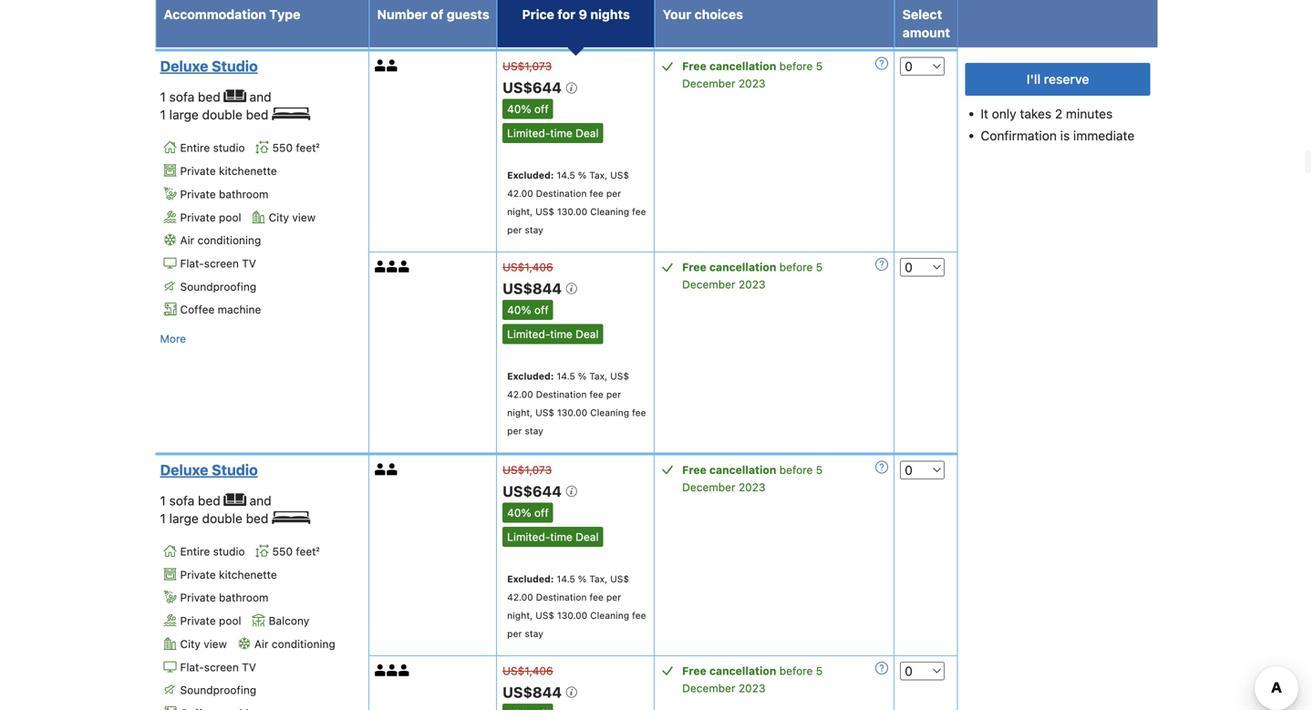Task type: locate. For each thing, give the bounding box(es) containing it.
1 vertical spatial limited-
[[507, 328, 550, 341]]

40% off
[[507, 103, 549, 116], [507, 304, 549, 317], [507, 507, 549, 519]]

0 vertical spatial us$1,073
[[503, 60, 552, 73]]

bathroom for balcony
[[219, 592, 269, 604]]

more link
[[160, 330, 186, 348]]

0 vertical spatial pool
[[219, 211, 241, 224]]

1 vertical spatial private pool
[[180, 615, 241, 628]]

flat-
[[180, 257, 204, 270], [180, 661, 204, 674]]

1 night, from the top
[[507, 206, 533, 217]]

1 stay from the top
[[525, 224, 543, 235]]

42.00
[[507, 188, 533, 199], [507, 389, 533, 400], [507, 592, 533, 603]]

1 40% from the top
[[507, 103, 531, 116]]

2 deal from the top
[[576, 328, 599, 341]]

large for couch icon related to the deluxe studio link related to 40% off. you're getting a reduced rate because this property is offering a limited-time deal.. element for 1st 'limited-time deal. you're getting a reduced rate because this property has a limited-time deal running. these deals only last up to 48 hours..' element from the bottom of the page
[[169, 511, 199, 526]]

2 before 5 december 2023 from the top
[[682, 261, 823, 291]]

0 vertical spatial studio
[[212, 58, 258, 75]]

1 vertical spatial deluxe studio
[[160, 461, 258, 479]]

more details on meals and payment options image for 1st 'limited-time deal. you're getting a reduced rate because this property has a limited-time deal running. these deals only last up to 48 hours..' element from the bottom of the page
[[876, 461, 889, 474]]

0 vertical spatial more details on meals and payment options image
[[876, 258, 889, 271]]

1 vertical spatial cleaning
[[590, 407, 629, 418]]

night, for second 'limited-time deal. you're getting a reduced rate because this property has a limited-time deal running. these deals only last up to 48 hours..' element from the bottom
[[507, 407, 533, 418]]

1 sofa bed for couch icon related to the deluxe studio link related to 40% off. you're getting a reduced rate because this property is offering a limited-time deal.. element for 1st 'limited-time deal. you're getting a reduced rate because this property has a limited-time deal running. these deals only last up to 48 hours..' element from the bottom of the page
[[160, 493, 224, 508]]

0 vertical spatial air
[[180, 234, 194, 247]]

1 sofa bed
[[160, 89, 224, 105], [160, 493, 224, 508]]

deluxe studio link for 40% off. you're getting a reduced rate because this property is offering a limited-time deal.. element associated with 3rd 'limited-time deal. you're getting a reduced rate because this property has a limited-time deal running. these deals only last up to 48 hours..' element from the bottom of the page
[[160, 57, 358, 75]]

1 vertical spatial 40%
[[507, 304, 531, 317]]

1 1 from the top
[[160, 89, 166, 105]]

2 vertical spatial 14.5
[[557, 573, 575, 584]]

conditioning up coffee machine
[[197, 234, 261, 247]]

studio
[[212, 58, 258, 75], [212, 461, 258, 479]]

deal for 1st 'limited-time deal. you're getting a reduced rate because this property has a limited-time deal running. these deals only last up to 48 hours..' element from the bottom of the page
[[576, 531, 599, 543]]

destination for second 'limited-time deal. you're getting a reduced rate because this property has a limited-time deal running. these deals only last up to 48 hours..' element from the bottom
[[536, 389, 587, 400]]

excluded: for 1st 'limited-time deal. you're getting a reduced rate because this property has a limited-time deal running. these deals only last up to 48 hours..' element from the bottom of the page
[[507, 573, 554, 584]]

before 5 december 2023
[[682, 60, 823, 90], [682, 261, 823, 291], [682, 464, 823, 494], [682, 665, 823, 695]]

3 deal from the top
[[576, 531, 599, 543]]

per
[[606, 188, 621, 199], [507, 224, 522, 235], [606, 389, 621, 400], [507, 425, 522, 436], [606, 592, 621, 603], [507, 628, 522, 639]]

private bathroom for conditioning
[[180, 188, 269, 201]]

1 vertical spatial more details on meals and payment options image
[[876, 662, 889, 675]]

3 % from the top
[[578, 573, 587, 584]]

accommodation
[[164, 7, 266, 22]]

type
[[269, 7, 300, 22]]

0 vertical spatial destination
[[536, 188, 587, 199]]

air
[[180, 234, 194, 247], [254, 638, 269, 651]]

1 vertical spatial stay
[[525, 425, 543, 436]]

4 5 from the top
[[816, 665, 823, 677]]

3 limited-time deal from the top
[[507, 531, 599, 543]]

2 vertical spatial 42.00
[[507, 592, 533, 603]]

1 excluded: from the top
[[507, 170, 554, 181]]

city
[[269, 211, 289, 224], [180, 638, 201, 651]]

1 40% off from the top
[[507, 103, 549, 116]]

2 550 from the top
[[272, 545, 293, 558]]

private pool for conditioning
[[180, 211, 241, 224]]

deluxe for the deluxe studio link related to 40% off. you're getting a reduced rate because this property is offering a limited-time deal.. element for 1st 'limited-time deal. you're getting a reduced rate because this property has a limited-time deal running. these deals only last up to 48 hours..' element from the bottom of the page
[[160, 461, 208, 479]]

550 for city view
[[272, 142, 293, 154]]

2 130.00 from the top
[[557, 407, 588, 418]]

cleaning
[[590, 206, 629, 217], [590, 407, 629, 418], [590, 610, 629, 621]]

1 and from the top
[[250, 89, 271, 105]]

40% off for 40% off. you're getting a reduced rate because this property is offering a limited-time deal.. element for 1st 'limited-time deal. you're getting a reduced rate because this property has a limited-time deal running. these deals only last up to 48 hours..' element from the bottom of the page
[[507, 507, 549, 519]]

couch image
[[224, 90, 246, 103], [224, 494, 246, 507]]

0 vertical spatial time
[[550, 127, 573, 140]]

limited- for second 'limited-time deal. you're getting a reduced rate because this property has a limited-time deal running. these deals only last up to 48 hours..' element from the bottom
[[507, 328, 550, 341]]

us$
[[610, 170, 629, 181], [536, 206, 555, 217], [610, 371, 629, 382], [536, 407, 555, 418], [610, 573, 629, 584], [536, 610, 555, 621]]

and
[[250, 89, 271, 105], [250, 493, 271, 508]]

1
[[160, 89, 166, 105], [160, 107, 166, 122], [160, 493, 166, 508], [160, 511, 166, 526]]

conditioning
[[197, 234, 261, 247], [272, 638, 335, 651]]

select
[[903, 7, 942, 22]]

tax,
[[590, 170, 608, 181], [590, 371, 608, 382], [590, 573, 608, 584]]

occupancy image for the deluxe studio link related to 40% off. you're getting a reduced rate because this property is offering a limited-time deal.. element for 1st 'limited-time deal. you're getting a reduced rate because this property has a limited-time deal running. these deals only last up to 48 hours..' element from the bottom of the page
[[387, 464, 399, 476]]

2 double from the top
[[202, 511, 242, 526]]

1 vertical spatial studio
[[213, 545, 245, 558]]

night, for 1st 'limited-time deal. you're getting a reduced rate because this property has a limited-time deal running. these deals only last up to 48 hours..' element from the bottom of the page
[[507, 610, 533, 621]]

limited- for 3rd 'limited-time deal. you're getting a reduced rate because this property has a limited-time deal running. these deals only last up to 48 hours..' element from the bottom of the page
[[507, 127, 550, 140]]

1 vertical spatial entire
[[180, 545, 210, 558]]

1 screen from the top
[[204, 257, 239, 270]]

private bathroom
[[180, 188, 269, 201], [180, 592, 269, 604]]

more details on meals and payment options image for 3rd 'limited-time deal. you're getting a reduced rate because this property has a limited-time deal running. these deals only last up to 48 hours..' element from the bottom of the page
[[876, 57, 889, 70]]

1 550 feet² from the top
[[272, 142, 320, 154]]

2 deluxe from the top
[[160, 461, 208, 479]]

occupancy image
[[375, 60, 387, 72], [375, 261, 387, 273], [387, 261, 399, 273], [399, 261, 410, 273], [375, 665, 387, 677], [387, 665, 399, 677], [399, 665, 410, 677]]

machine
[[218, 303, 261, 316]]

entire studio for balcony
[[180, 545, 245, 558]]

2 5 from the top
[[816, 261, 823, 274]]

0 vertical spatial limited-
[[507, 127, 550, 140]]

entire for city
[[180, 545, 210, 558]]

limited-
[[507, 127, 550, 140], [507, 328, 550, 341], [507, 531, 550, 543]]

0 vertical spatial studio
[[213, 142, 245, 154]]

excluded: for 3rd 'limited-time deal. you're getting a reduced rate because this property has a limited-time deal running. these deals only last up to 48 hours..' element from the bottom of the page
[[507, 170, 554, 181]]

2 feet² from the top
[[296, 545, 320, 558]]

us$644
[[503, 79, 565, 96], [503, 483, 565, 500]]

1 horizontal spatial city view
[[269, 211, 316, 224]]

1 vertical spatial %
[[578, 371, 587, 382]]

screen
[[204, 257, 239, 270], [204, 661, 239, 674]]

view
[[292, 211, 316, 224], [204, 638, 227, 651]]

0 vertical spatial bathroom
[[219, 188, 269, 201]]

1 42.00 from the top
[[507, 188, 533, 199]]

deal
[[576, 127, 599, 140], [576, 328, 599, 341], [576, 531, 599, 543]]

1 deluxe from the top
[[160, 58, 208, 75]]

it
[[981, 106, 989, 121]]

2 vertical spatial 40%
[[507, 507, 531, 519]]

0 vertical spatial 550 feet²
[[272, 142, 320, 154]]

2 14.5 % tax, us$ 42.00 destination fee per night, us$ 130.00 cleaning fee per stay from the top
[[507, 371, 646, 436]]

0 vertical spatial entire
[[180, 142, 210, 154]]

0 vertical spatial us$844
[[503, 280, 565, 297]]

1 vertical spatial tv
[[242, 661, 256, 674]]

2 screen from the top
[[204, 661, 239, 674]]

before
[[780, 60, 813, 73], [780, 261, 813, 274], [780, 464, 813, 476], [780, 665, 813, 677]]

and for couch icon related to 40% off. you're getting a reduced rate because this property is offering a limited-time deal.. element associated with 3rd 'limited-time deal. you're getting a reduced rate because this property has a limited-time deal running. these deals only last up to 48 hours..' element from the bottom of the page the deluxe studio link
[[250, 89, 271, 105]]

2 cleaning from the top
[[590, 407, 629, 418]]

of
[[431, 7, 444, 22]]

limited-time deal
[[507, 127, 599, 140], [507, 328, 599, 341], [507, 531, 599, 543]]

1 vertical spatial sofa
[[169, 493, 194, 508]]

0 vertical spatial couch image
[[224, 90, 246, 103]]

0 vertical spatial cleaning
[[590, 206, 629, 217]]

1 vertical spatial us$1,406
[[503, 665, 553, 677]]

2 private kitchenette from the top
[[180, 568, 277, 581]]

1 us$1,406 from the top
[[503, 261, 553, 274]]

cleaning for second 'limited-time deal. you're getting a reduced rate because this property has a limited-time deal running. these deals only last up to 48 hours..' element from the bottom
[[590, 407, 629, 418]]

0 horizontal spatial city
[[180, 638, 201, 651]]

1 destination from the top
[[536, 188, 587, 199]]

pool
[[219, 211, 241, 224], [219, 615, 241, 628]]

bathroom
[[219, 188, 269, 201], [219, 592, 269, 604]]

2 entire studio from the top
[[180, 545, 245, 558]]

free cancellation for 2nd more details on meals and payment options image from the top of the page
[[682, 665, 777, 677]]

40%
[[507, 103, 531, 116], [507, 304, 531, 317], [507, 507, 531, 519]]

us$1,073 for 40% off. you're getting a reduced rate because this property is offering a limited-time deal.. element for 1st 'limited-time deal. you're getting a reduced rate because this property has a limited-time deal running. these deals only last up to 48 hours..' element from the bottom of the page
[[503, 464, 552, 476]]

1 limited-time deal from the top
[[507, 127, 599, 140]]

5
[[816, 60, 823, 73], [816, 261, 823, 274], [816, 464, 823, 476], [816, 665, 823, 677]]

550 feet²
[[272, 142, 320, 154], [272, 545, 320, 558]]

0 vertical spatial feet²
[[296, 142, 320, 154]]

us$644 for 40% off. you're getting a reduced rate because this property is offering a limited-time deal.. element for 1st 'limited-time deal. you're getting a reduced rate because this property has a limited-time deal running. these deals only last up to 48 hours..' element from the bottom of the page
[[503, 483, 565, 500]]

1 more details on meals and payment options image from the top
[[876, 57, 889, 70]]

0 vertical spatial flat-screen tv
[[180, 257, 256, 270]]

2 vertical spatial cleaning
[[590, 610, 629, 621]]

off
[[534, 103, 549, 116], [534, 304, 549, 317], [534, 507, 549, 519]]

free cancellation for 3rd 'limited-time deal. you're getting a reduced rate because this property has a limited-time deal running. these deals only last up to 48 hours..' element from the bottom of the page's more details on meals and payment options icon
[[682, 60, 777, 73]]

4 free cancellation from the top
[[682, 665, 777, 677]]

1 couch image from the top
[[224, 90, 246, 103]]

us$644 for 40% off. you're getting a reduced rate because this property is offering a limited-time deal.. element associated with 3rd 'limited-time deal. you're getting a reduced rate because this property has a limited-time deal running. these deals only last up to 48 hours..' element from the bottom of the page
[[503, 79, 565, 96]]

4 before from the top
[[780, 665, 813, 677]]

destination for 3rd 'limited-time deal. you're getting a reduced rate because this property has a limited-time deal running. these deals only last up to 48 hours..' element from the bottom of the page
[[536, 188, 587, 199]]

excluded:
[[507, 170, 554, 181], [507, 371, 554, 382], [507, 573, 554, 584]]

air conditioning up coffee machine
[[180, 234, 261, 247]]

for
[[558, 7, 576, 22]]

2 42.00 from the top
[[507, 389, 533, 400]]

2 us$644 from the top
[[503, 483, 565, 500]]

% for 1st 'limited-time deal. you're getting a reduced rate because this property has a limited-time deal running. these deals only last up to 48 hours..' element from the bottom of the page
[[578, 573, 587, 584]]

kitchenette
[[219, 165, 277, 177], [219, 568, 277, 581]]

3 before 5 december 2023 from the top
[[682, 464, 823, 494]]

1 bathroom from the top
[[219, 188, 269, 201]]

1 large from the top
[[169, 107, 199, 122]]

1 vertical spatial 42.00
[[507, 389, 533, 400]]

off for 40% off. you're getting a reduced rate because this property is offering a limited-time deal.. element for 1st 'limited-time deal. you're getting a reduced rate because this property has a limited-time deal running. these deals only last up to 48 hours..' element from the bottom of the page
[[534, 507, 549, 519]]

i'll reserve button
[[966, 63, 1151, 96]]

1 vertical spatial kitchenette
[[219, 568, 277, 581]]

1 vertical spatial night,
[[507, 407, 533, 418]]

december
[[682, 77, 736, 90], [682, 278, 736, 291], [682, 481, 736, 494], [682, 682, 736, 695]]

cancellation
[[710, 60, 777, 73], [710, 261, 777, 274], [710, 464, 777, 476], [710, 665, 777, 677]]

1 vertical spatial studio
[[212, 461, 258, 479]]

0 vertical spatial private bathroom
[[180, 188, 269, 201]]

bed
[[198, 89, 220, 105], [246, 107, 269, 122], [198, 493, 220, 508], [246, 511, 269, 526]]

4 free from the top
[[682, 665, 707, 677]]

1 40% off. you're getting a reduced rate because this property is offering a limited-time deal.. element from the top
[[503, 99, 553, 119]]

private kitchenette
[[180, 165, 277, 177], [180, 568, 277, 581]]

more details on meals and payment options image
[[876, 57, 889, 70], [876, 461, 889, 474]]

1 vertical spatial city view
[[180, 638, 227, 651]]

2 vertical spatial time
[[550, 531, 573, 543]]

1 vertical spatial air
[[254, 638, 269, 651]]

1 vertical spatial more details on meals and payment options image
[[876, 461, 889, 474]]

excluded: for second 'limited-time deal. you're getting a reduced rate because this property has a limited-time deal running. these deals only last up to 48 hours..' element from the bottom
[[507, 371, 554, 382]]

entire studio
[[180, 142, 245, 154], [180, 545, 245, 558]]

stay
[[525, 224, 543, 235], [525, 425, 543, 436], [525, 628, 543, 639]]

1 vertical spatial entire studio
[[180, 545, 245, 558]]

0 vertical spatial flat-
[[180, 257, 204, 270]]

price for 9 nights
[[522, 7, 630, 22]]

1 entire from the top
[[180, 142, 210, 154]]

accommodation type
[[164, 7, 300, 22]]

couch image for the deluxe studio link related to 40% off. you're getting a reduced rate because this property is offering a limited-time deal.. element for 1st 'limited-time deal. you're getting a reduced rate because this property has a limited-time deal running. these deals only last up to 48 hours..' element from the bottom of the page
[[224, 494, 246, 507]]

40% for 40% off. you're getting a reduced rate because this property is offering a limited-time deal.. element associated with 3rd 'limited-time deal. you're getting a reduced rate because this property has a limited-time deal running. these deals only last up to 48 hours..' element from the bottom of the page
[[507, 103, 531, 116]]

limited-time deal for 40% off. you're getting a reduced rate because this property is offering a limited-time deal.. element for 1st 'limited-time deal. you're getting a reduced rate because this property has a limited-time deal running. these deals only last up to 48 hours..' element from the bottom of the page
[[507, 531, 599, 543]]

us$1,406
[[503, 261, 553, 274], [503, 665, 553, 677]]

2 free cancellation from the top
[[682, 261, 777, 274]]

0 vertical spatial city view
[[269, 211, 316, 224]]

free cancellation for 1st 'limited-time deal. you're getting a reduced rate because this property has a limited-time deal running. these deals only last up to 48 hours..' element from the bottom of the page's more details on meals and payment options icon
[[682, 464, 777, 476]]

double
[[202, 107, 242, 122], [202, 511, 242, 526]]

40% for 40% off. you're getting a reduced rate because this property is offering a limited-time deal.. element related to second 'limited-time deal. you're getting a reduced rate because this property has a limited-time deal running. these deals only last up to 48 hours..' element from the bottom
[[507, 304, 531, 317]]

soundproofing
[[180, 280, 256, 293], [180, 684, 256, 697]]

limited-time deal. you're getting a reduced rate because this property has a limited-time deal running. these deals only last up to 48 hours.. element
[[503, 123, 603, 143], [503, 324, 603, 344], [503, 527, 603, 547]]

0 vertical spatial night,
[[507, 206, 533, 217]]

1 large double bed for couch icon related to 40% off. you're getting a reduced rate because this property is offering a limited-time deal.. element associated with 3rd 'limited-time deal. you're getting a reduced rate because this property has a limited-time deal running. these deals only last up to 48 hours..' element from the bottom of the page the deluxe studio link
[[160, 107, 272, 122]]

0 vertical spatial limited-time deal
[[507, 127, 599, 140]]

private
[[180, 165, 216, 177], [180, 188, 216, 201], [180, 211, 216, 224], [180, 568, 216, 581], [180, 592, 216, 604], [180, 615, 216, 628]]

1 vertical spatial destination
[[536, 389, 587, 400]]

time
[[550, 127, 573, 140], [550, 328, 573, 341], [550, 531, 573, 543]]

air conditioning down balcony
[[254, 638, 335, 651]]

2 more details on meals and payment options image from the top
[[876, 461, 889, 474]]

deal for 3rd 'limited-time deal. you're getting a reduced rate because this property has a limited-time deal running. these deals only last up to 48 hours..' element from the bottom of the page
[[576, 127, 599, 140]]

2 limited- from the top
[[507, 328, 550, 341]]

0 vertical spatial 1 sofa bed
[[160, 89, 224, 105]]

1 horizontal spatial conditioning
[[272, 638, 335, 651]]

1 vertical spatial city
[[180, 638, 201, 651]]

2 excluded: from the top
[[507, 371, 554, 382]]

1 us$844 from the top
[[503, 280, 565, 297]]

550 feet² for city view
[[272, 142, 320, 154]]

0 vertical spatial entire studio
[[180, 142, 245, 154]]

1 550 from the top
[[272, 142, 293, 154]]

1 vertical spatial limited-time deal
[[507, 328, 599, 341]]

private pool for view
[[180, 615, 241, 628]]

fee
[[590, 188, 604, 199], [632, 206, 646, 217], [590, 389, 604, 400], [632, 407, 646, 418], [590, 592, 604, 603], [632, 610, 646, 621]]

1 vertical spatial 550
[[272, 545, 293, 558]]

2 vertical spatial off
[[534, 507, 549, 519]]

1 sofa bed for couch icon related to 40% off. you're getting a reduced rate because this property is offering a limited-time deal.. element associated with 3rd 'limited-time deal. you're getting a reduced rate because this property has a limited-time deal running. these deals only last up to 48 hours..' element from the bottom of the page the deluxe studio link
[[160, 89, 224, 105]]

entire
[[180, 142, 210, 154], [180, 545, 210, 558]]

2 us$1,073 from the top
[[503, 464, 552, 476]]

1 time from the top
[[550, 127, 573, 140]]

1 deal from the top
[[576, 127, 599, 140]]

4 december from the top
[[682, 682, 736, 695]]

1 vertical spatial flat-screen tv
[[180, 661, 256, 674]]

0 vertical spatial private kitchenette
[[180, 165, 277, 177]]

14.5 % tax, us$ 42.00 destination fee per night, us$ 130.00 cleaning fee per stay for second 'limited-time deal. you're getting a reduced rate because this property has a limited-time deal running. these deals only last up to 48 hours..' element from the bottom
[[507, 371, 646, 436]]

2 1 large double bed from the top
[[160, 511, 272, 526]]

2 vertical spatial limited-time deal. you're getting a reduced rate because this property has a limited-time deal running. these deals only last up to 48 hours.. element
[[503, 527, 603, 547]]

130.00 for 1st 'limited-time deal. you're getting a reduced rate because this property has a limited-time deal running. these deals only last up to 48 hours..' element from the bottom of the page
[[557, 610, 588, 621]]

0 vertical spatial limited-time deal. you're getting a reduced rate because this property has a limited-time deal running. these deals only last up to 48 hours.. element
[[503, 123, 603, 143]]

2 vertical spatial tax,
[[590, 573, 608, 584]]

0 vertical spatial sofa
[[169, 89, 194, 105]]

0 vertical spatial deluxe studio
[[160, 58, 258, 75]]

deluxe studio
[[160, 58, 258, 75], [160, 461, 258, 479]]

2 vertical spatial limited-
[[507, 531, 550, 543]]

130.00
[[557, 206, 588, 217], [557, 407, 588, 418], [557, 610, 588, 621]]

1 vertical spatial deluxe studio link
[[160, 461, 358, 479]]

0 vertical spatial screen
[[204, 257, 239, 270]]

large
[[169, 107, 199, 122], [169, 511, 199, 526]]

0 vertical spatial 40% off
[[507, 103, 549, 116]]

limited-time deal for 40% off. you're getting a reduced rate because this property is offering a limited-time deal.. element associated with 3rd 'limited-time deal. you're getting a reduced rate because this property has a limited-time deal running. these deals only last up to 48 hours..' element from the bottom of the page
[[507, 127, 599, 140]]

40% off. you're getting a reduced rate because this property is offering a limited-time deal.. element for 3rd 'limited-time deal. you're getting a reduced rate because this property has a limited-time deal running. these deals only last up to 48 hours..' element from the bottom of the page
[[503, 99, 553, 119]]

2 deluxe studio from the top
[[160, 461, 258, 479]]

0 vertical spatial 130.00
[[557, 206, 588, 217]]

0 vertical spatial off
[[534, 103, 549, 116]]

2 vertical spatial 130.00
[[557, 610, 588, 621]]

us$1,073
[[503, 60, 552, 73], [503, 464, 552, 476]]

3 time from the top
[[550, 531, 573, 543]]

us$1,406 for 2nd more details on meals and payment options image from the top of the page
[[503, 665, 553, 677]]

1 vertical spatial feet²
[[296, 545, 320, 558]]

1 us$1,073 from the top
[[503, 60, 552, 73]]

0 vertical spatial %
[[578, 170, 587, 181]]

free for 2nd more details on meals and payment options image from the bottom
[[682, 261, 707, 274]]

14.5
[[557, 170, 575, 181], [557, 371, 575, 382], [557, 573, 575, 584]]

large for couch icon related to 40% off. you're getting a reduced rate because this property is offering a limited-time deal.. element associated with 3rd 'limited-time deal. you're getting a reduced rate because this property has a limited-time deal running. these deals only last up to 48 hours..' element from the bottom of the page the deluxe studio link
[[169, 107, 199, 122]]

cleaning for 1st 'limited-time deal. you're getting a reduced rate because this property has a limited-time deal running. these deals only last up to 48 hours..' element from the bottom of the page
[[590, 610, 629, 621]]

private pool
[[180, 211, 241, 224], [180, 615, 241, 628]]

us$844
[[503, 280, 565, 297], [503, 684, 565, 701]]

42.00 for second 'limited-time deal. you're getting a reduced rate because this property has a limited-time deal running. these deals only last up to 48 hours..' element from the bottom
[[507, 389, 533, 400]]

0 vertical spatial tv
[[242, 257, 256, 270]]

550 for balcony
[[272, 545, 293, 558]]

studio for 40% off. you're getting a reduced rate because this property is offering a limited-time deal.. element associated with 3rd 'limited-time deal. you're getting a reduced rate because this property has a limited-time deal running. these deals only last up to 48 hours..' element from the bottom of the page the deluxe studio link
[[212, 58, 258, 75]]

1 vertical spatial and
[[250, 493, 271, 508]]

air conditioning
[[180, 234, 261, 247], [254, 638, 335, 651]]

1 vertical spatial 14.5 % tax, us$ 42.00 destination fee per night, us$ 130.00 cleaning fee per stay
[[507, 371, 646, 436]]

1 vertical spatial 14.5
[[557, 371, 575, 382]]

40% for 40% off. you're getting a reduced rate because this property is offering a limited-time deal.. element for 1st 'limited-time deal. you're getting a reduced rate because this property has a limited-time deal running. these deals only last up to 48 hours..' element from the bottom of the page
[[507, 507, 531, 519]]

550
[[272, 142, 293, 154], [272, 545, 293, 558]]

night,
[[507, 206, 533, 217], [507, 407, 533, 418], [507, 610, 533, 621]]

studio for city view
[[213, 142, 245, 154]]

1 private kitchenette from the top
[[180, 165, 277, 177]]

2 entire from the top
[[180, 545, 210, 558]]

feet²
[[296, 142, 320, 154], [296, 545, 320, 558]]

conditioning down balcony
[[272, 638, 335, 651]]

1 studio from the top
[[213, 142, 245, 154]]

destination for 1st 'limited-time deal. you're getting a reduced rate because this property has a limited-time deal running. these deals only last up to 48 hours..' element from the bottom of the page
[[536, 592, 587, 603]]

%
[[578, 170, 587, 181], [578, 371, 587, 382], [578, 573, 587, 584]]

2 pool from the top
[[219, 615, 241, 628]]

occupancy image
[[387, 60, 399, 72], [375, 464, 387, 476], [387, 464, 399, 476]]

more details on meals and payment options image
[[876, 258, 889, 271], [876, 662, 889, 675]]

1 vertical spatial us$1,073
[[503, 464, 552, 476]]

550 feet² for balcony
[[272, 545, 320, 558]]

40% off. you're getting a reduced rate because this property is offering a limited-time deal.. element for 1st 'limited-time deal. you're getting a reduced rate because this property has a limited-time deal running. these deals only last up to 48 hours..' element from the bottom of the page
[[503, 503, 553, 523]]

2 40% off from the top
[[507, 304, 549, 317]]

1 vertical spatial 130.00
[[557, 407, 588, 418]]

2 vertical spatial 40% off
[[507, 507, 549, 519]]

1 us$644 from the top
[[503, 79, 565, 96]]

2 cancellation from the top
[[710, 261, 777, 274]]

destination
[[536, 188, 587, 199], [536, 389, 587, 400], [536, 592, 587, 603]]

free for 2nd more details on meals and payment options image from the top of the page
[[682, 665, 707, 677]]

free cancellation
[[682, 60, 777, 73], [682, 261, 777, 274], [682, 464, 777, 476], [682, 665, 777, 677]]

studio
[[213, 142, 245, 154], [213, 545, 245, 558]]

deluxe
[[160, 58, 208, 75], [160, 461, 208, 479]]

3 14.5 % tax, us$ 42.00 destination fee per night, us$ 130.00 cleaning fee per stay from the top
[[507, 573, 646, 639]]

2 limited-time deal from the top
[[507, 328, 599, 341]]

1 1 sofa bed from the top
[[160, 89, 224, 105]]

4 before 5 december 2023 from the top
[[682, 665, 823, 695]]

3 42.00 from the top
[[507, 592, 533, 603]]

1 free from the top
[[682, 60, 707, 73]]

2 vertical spatial night,
[[507, 610, 533, 621]]

14.5 % tax, us$ 42.00 destination fee per night, us$ 130.00 cleaning fee per stay for 3rd 'limited-time deal. you're getting a reduced rate because this property has a limited-time deal running. these deals only last up to 48 hours..' element from the bottom of the page
[[507, 170, 646, 235]]

2 % from the top
[[578, 371, 587, 382]]

us$844 for 2nd more details on meals and payment options image from the top of the page
[[503, 684, 565, 701]]

choices
[[695, 7, 743, 22]]

0 vertical spatial tax,
[[590, 170, 608, 181]]

sofa
[[169, 89, 194, 105], [169, 493, 194, 508]]

3 40% off from the top
[[507, 507, 549, 519]]

1 large double bed
[[160, 107, 272, 122], [160, 511, 272, 526]]

14.5 % tax, us$ 42.00 destination fee per night, us$ 130.00 cleaning fee per stay
[[507, 170, 646, 235], [507, 371, 646, 436], [507, 573, 646, 639]]

0 vertical spatial and
[[250, 89, 271, 105]]

1 1 large double bed from the top
[[160, 107, 272, 122]]

1 vertical spatial deluxe
[[160, 461, 208, 479]]

3 limited-time deal. you're getting a reduced rate because this property has a limited-time deal running. these deals only last up to 48 hours.. element from the top
[[503, 527, 603, 547]]

0 vertical spatial deal
[[576, 127, 599, 140]]

deluxe studio link
[[160, 57, 358, 75], [160, 461, 358, 479]]

flat-screen tv
[[180, 257, 256, 270], [180, 661, 256, 674]]

3 destination from the top
[[536, 592, 587, 603]]

2 vertical spatial 14.5 % tax, us$ 42.00 destination fee per night, us$ 130.00 cleaning fee per stay
[[507, 573, 646, 639]]

1 vertical spatial large
[[169, 511, 199, 526]]

1 % from the top
[[578, 170, 587, 181]]

1 vertical spatial excluded:
[[507, 371, 554, 382]]

1 feet² from the top
[[296, 142, 320, 154]]

0 vertical spatial us$644
[[503, 79, 565, 96]]

free
[[682, 60, 707, 73], [682, 261, 707, 274], [682, 464, 707, 476], [682, 665, 707, 677]]

2 private bathroom from the top
[[180, 592, 269, 604]]

2023
[[739, 77, 766, 90], [739, 278, 766, 291], [739, 481, 766, 494], [739, 682, 766, 695]]

0 vertical spatial conditioning
[[197, 234, 261, 247]]

40% off. you're getting a reduced rate because this property is offering a limited-time deal.. element
[[503, 99, 553, 119], [503, 300, 553, 320], [503, 503, 553, 523], [503, 704, 553, 711]]

2 vertical spatial deal
[[576, 531, 599, 543]]

2 large from the top
[[169, 511, 199, 526]]

0 vertical spatial excluded:
[[507, 170, 554, 181]]

off for 40% off. you're getting a reduced rate because this property is offering a limited-time deal.. element associated with 3rd 'limited-time deal. you're getting a reduced rate because this property has a limited-time deal running. these deals only last up to 48 hours..' element from the bottom of the page
[[534, 103, 549, 116]]

0 vertical spatial 14.5
[[557, 170, 575, 181]]

0 vertical spatial 42.00
[[507, 188, 533, 199]]

2 kitchenette from the top
[[219, 568, 277, 581]]

1 vertical spatial tax,
[[590, 371, 608, 382]]

1 tax, from the top
[[590, 170, 608, 181]]

limited- for 1st 'limited-time deal. you're getting a reduced rate because this property has a limited-time deal running. these deals only last up to 48 hours..' element from the bottom of the page
[[507, 531, 550, 543]]

2 14.5 from the top
[[557, 371, 575, 382]]



Task type: describe. For each thing, give the bounding box(es) containing it.
1 double from the top
[[202, 107, 242, 122]]

3 stay from the top
[[525, 628, 543, 639]]

42.00 for 3rd 'limited-time deal. you're getting a reduced rate because this property has a limited-time deal running. these deals only last up to 48 hours..' element from the bottom of the page
[[507, 188, 533, 199]]

3 2023 from the top
[[739, 481, 766, 494]]

deluxe for 40% off. you're getting a reduced rate because this property is offering a limited-time deal.. element associated with 3rd 'limited-time deal. you're getting a reduced rate because this property has a limited-time deal running. these deals only last up to 48 hours..' element from the bottom of the page the deluxe studio link
[[160, 58, 208, 75]]

1 soundproofing from the top
[[180, 280, 256, 293]]

2 before from the top
[[780, 261, 813, 274]]

% for 3rd 'limited-time deal. you're getting a reduced rate because this property has a limited-time deal running. these deals only last up to 48 hours..' element from the bottom of the page
[[578, 170, 587, 181]]

4 cancellation from the top
[[710, 665, 777, 677]]

2 1 from the top
[[160, 107, 166, 122]]

2 limited-time deal. you're getting a reduced rate because this property has a limited-time deal running. these deals only last up to 48 hours.. element from the top
[[503, 324, 603, 344]]

entire studio for city view
[[180, 142, 245, 154]]

deal for second 'limited-time deal. you're getting a reduced rate because this property has a limited-time deal running. these deals only last up to 48 hours..' element from the bottom
[[576, 328, 599, 341]]

your choices
[[663, 7, 743, 22]]

number
[[377, 7, 428, 22]]

1 horizontal spatial air
[[254, 638, 269, 651]]

1 large double bed for couch icon related to the deluxe studio link related to 40% off. you're getting a reduced rate because this property is offering a limited-time deal.. element for 1st 'limited-time deal. you're getting a reduced rate because this property has a limited-time deal running. these deals only last up to 48 hours..' element from the bottom of the page
[[160, 511, 272, 526]]

2 2023 from the top
[[739, 278, 766, 291]]

coffee
[[180, 303, 215, 316]]

4 private from the top
[[180, 568, 216, 581]]

tax, for 1st 'limited-time deal. you're getting a reduced rate because this property has a limited-time deal running. these deals only last up to 48 hours..' element from the bottom of the page
[[590, 573, 608, 584]]

3 december from the top
[[682, 481, 736, 494]]

price
[[522, 7, 554, 22]]

more
[[160, 333, 186, 345]]

2 flat- from the top
[[180, 661, 204, 674]]

deluxe studio for couch icon related to 40% off. you're getting a reduced rate because this property is offering a limited-time deal.. element associated with 3rd 'limited-time deal. you're getting a reduced rate because this property has a limited-time deal running. these deals only last up to 48 hours..' element from the bottom of the page the deluxe studio link
[[160, 58, 258, 75]]

% for second 'limited-time deal. you're getting a reduced rate because this property has a limited-time deal running. these deals only last up to 48 hours..' element from the bottom
[[578, 371, 587, 382]]

deluxe studio for couch icon related to the deluxe studio link related to 40% off. you're getting a reduced rate because this property is offering a limited-time deal.. element for 1st 'limited-time deal. you're getting a reduced rate because this property has a limited-time deal running. these deals only last up to 48 hours..' element from the bottom of the page
[[160, 461, 258, 479]]

1 cancellation from the top
[[710, 60, 777, 73]]

1 flat-screen tv from the top
[[180, 257, 256, 270]]

1 sofa from the top
[[169, 89, 194, 105]]

us$1,073 for 40% off. you're getting a reduced rate because this property is offering a limited-time deal.. element associated with 3rd 'limited-time deal. you're getting a reduced rate because this property has a limited-time deal running. these deals only last up to 48 hours..' element from the bottom of the page
[[503, 60, 552, 73]]

14.5 for second 'limited-time deal. you're getting a reduced rate because this property has a limited-time deal running. these deals only last up to 48 hours..' element from the bottom
[[557, 371, 575, 382]]

1 vertical spatial view
[[204, 638, 227, 651]]

1 5 from the top
[[816, 60, 823, 73]]

3 1 from the top
[[160, 493, 166, 508]]

4 1 from the top
[[160, 511, 166, 526]]

nights
[[591, 7, 630, 22]]

free for 1st 'limited-time deal. you're getting a reduced rate because this property has a limited-time deal running. these deals only last up to 48 hours..' element from the bottom of the page's more details on meals and payment options icon
[[682, 464, 707, 476]]

40% off. you're getting a reduced rate because this property is offering a limited-time deal.. element for second 'limited-time deal. you're getting a reduced rate because this property has a limited-time deal running. these deals only last up to 48 hours..' element from the bottom
[[503, 300, 553, 320]]

tax, for second 'limited-time deal. you're getting a reduced rate because this property has a limited-time deal running. these deals only last up to 48 hours..' element from the bottom
[[590, 371, 608, 382]]

42.00 for 1st 'limited-time deal. you're getting a reduced rate because this property has a limited-time deal running. these deals only last up to 48 hours..' element from the bottom of the page
[[507, 592, 533, 603]]

0 vertical spatial air conditioning
[[180, 234, 261, 247]]

4 2023 from the top
[[739, 682, 766, 695]]

1 vertical spatial conditioning
[[272, 638, 335, 651]]

1 december from the top
[[682, 77, 736, 90]]

0 vertical spatial city
[[269, 211, 289, 224]]

us$1,406 for 2nd more details on meals and payment options image from the bottom
[[503, 261, 553, 274]]

time for 40% off. you're getting a reduced rate because this property is offering a limited-time deal.. element for 1st 'limited-time deal. you're getting a reduced rate because this property has a limited-time deal running. these deals only last up to 48 hours..' element from the bottom of the page
[[550, 531, 573, 543]]

130.00 for second 'limited-time deal. you're getting a reduced rate because this property has a limited-time deal running. these deals only last up to 48 hours..' element from the bottom
[[557, 407, 588, 418]]

amount
[[903, 25, 950, 40]]

2 more details on meals and payment options image from the top
[[876, 662, 889, 675]]

cleaning for 3rd 'limited-time deal. you're getting a reduced rate because this property has a limited-time deal running. these deals only last up to 48 hours..' element from the bottom of the page
[[590, 206, 629, 217]]

2
[[1055, 106, 1063, 121]]

kitchenette for city view
[[219, 165, 277, 177]]

private bathroom for view
[[180, 592, 269, 604]]

guests
[[447, 7, 489, 22]]

coffee machine
[[180, 303, 261, 316]]

2 december from the top
[[682, 278, 736, 291]]

1 before 5 december 2023 from the top
[[682, 60, 823, 90]]

off for 40% off. you're getting a reduced rate because this property is offering a limited-time deal.. element related to second 'limited-time deal. you're getting a reduced rate because this property has a limited-time deal running. these deals only last up to 48 hours..' element from the bottom
[[534, 304, 549, 317]]

bathroom for city view
[[219, 188, 269, 201]]

3 private from the top
[[180, 211, 216, 224]]

3 cancellation from the top
[[710, 464, 777, 476]]

3 5 from the top
[[816, 464, 823, 476]]

9
[[579, 7, 587, 22]]

studio for the deluxe studio link related to 40% off. you're getting a reduced rate because this property is offering a limited-time deal.. element for 1st 'limited-time deal. you're getting a reduced rate because this property has a limited-time deal running. these deals only last up to 48 hours..' element from the bottom of the page
[[212, 461, 258, 479]]

night, for 3rd 'limited-time deal. you're getting a reduced rate because this property has a limited-time deal running. these deals only last up to 48 hours..' element from the bottom of the page
[[507, 206, 533, 217]]

limited-time deal for 40% off. you're getting a reduced rate because this property is offering a limited-time deal.. element related to second 'limited-time deal. you're getting a reduced rate because this property has a limited-time deal running. these deals only last up to 48 hours..' element from the bottom
[[507, 328, 599, 341]]

takes
[[1020, 106, 1052, 121]]

40% off for 40% off. you're getting a reduced rate because this property is offering a limited-time deal.. element associated with 3rd 'limited-time deal. you're getting a reduced rate because this property has a limited-time deal running. these deals only last up to 48 hours..' element from the bottom of the page
[[507, 103, 549, 116]]

occupancy image for 40% off. you're getting a reduced rate because this property is offering a limited-time deal.. element associated with 3rd 'limited-time deal. you're getting a reduced rate because this property has a limited-time deal running. these deals only last up to 48 hours..' element from the bottom of the page the deluxe studio link
[[387, 60, 399, 72]]

entire for air
[[180, 142, 210, 154]]

130.00 for 3rd 'limited-time deal. you're getting a reduced rate because this property has a limited-time deal running. these deals only last up to 48 hours..' element from the bottom of the page
[[557, 206, 588, 217]]

only
[[992, 106, 1017, 121]]

time for 40% off. you're getting a reduced rate because this property is offering a limited-time deal.. element associated with 3rd 'limited-time deal. you're getting a reduced rate because this property has a limited-time deal running. these deals only last up to 48 hours..' element from the bottom of the page
[[550, 127, 573, 140]]

1 vertical spatial air conditioning
[[254, 638, 335, 651]]

balcony
[[269, 615, 309, 628]]

studio for balcony
[[213, 545, 245, 558]]

1 tv from the top
[[242, 257, 256, 270]]

0 horizontal spatial air
[[180, 234, 194, 247]]

1 2023 from the top
[[739, 77, 766, 90]]

2 private from the top
[[180, 188, 216, 201]]

kitchenette for balcony
[[219, 568, 277, 581]]

4 40% off. you're getting a reduced rate because this property is offering a limited-time deal.. element from the top
[[503, 704, 553, 711]]

minutes
[[1066, 106, 1113, 121]]

1 before from the top
[[780, 60, 813, 73]]

is
[[1060, 128, 1070, 143]]

and for couch icon related to the deluxe studio link related to 40% off. you're getting a reduced rate because this property is offering a limited-time deal.. element for 1st 'limited-time deal. you're getting a reduced rate because this property has a limited-time deal running. these deals only last up to 48 hours..' element from the bottom of the page
[[250, 493, 271, 508]]

6 private from the top
[[180, 615, 216, 628]]

5 private from the top
[[180, 592, 216, 604]]

2 tv from the top
[[242, 661, 256, 674]]

14.5 % tax, us$ 42.00 destination fee per night, us$ 130.00 cleaning fee per stay for 1st 'limited-time deal. you're getting a reduced rate because this property has a limited-time deal running. these deals only last up to 48 hours..' element from the bottom of the page
[[507, 573, 646, 639]]

confirmation
[[981, 128, 1057, 143]]

1 private from the top
[[180, 165, 216, 177]]

deluxe studio link for 40% off. you're getting a reduced rate because this property is offering a limited-time deal.. element for 1st 'limited-time deal. you're getting a reduced rate because this property has a limited-time deal running. these deals only last up to 48 hours..' element from the bottom of the page
[[160, 461, 358, 479]]

number of guests
[[377, 7, 489, 22]]

free cancellation for 2nd more details on meals and payment options image from the bottom
[[682, 261, 777, 274]]

your
[[663, 7, 692, 22]]

0 horizontal spatial city view
[[180, 638, 227, 651]]

1 horizontal spatial view
[[292, 211, 316, 224]]

2 soundproofing from the top
[[180, 684, 256, 697]]

1 flat- from the top
[[180, 257, 204, 270]]

time for 40% off. you're getting a reduced rate because this property is offering a limited-time deal.. element related to second 'limited-time deal. you're getting a reduced rate because this property has a limited-time deal running. these deals only last up to 48 hours..' element from the bottom
[[550, 328, 573, 341]]

tax, for 3rd 'limited-time deal. you're getting a reduced rate because this property has a limited-time deal running. these deals only last up to 48 hours..' element from the bottom of the page
[[590, 170, 608, 181]]

it only takes 2 minutes confirmation is immediate
[[981, 106, 1135, 143]]

pool for air conditioning
[[219, 211, 241, 224]]

feet² for balcony
[[296, 545, 320, 558]]

0 horizontal spatial conditioning
[[197, 234, 261, 247]]

feet² for city view
[[296, 142, 320, 154]]

2 sofa from the top
[[169, 493, 194, 508]]

2 flat-screen tv from the top
[[180, 661, 256, 674]]

1 more details on meals and payment options image from the top
[[876, 258, 889, 271]]

immediate
[[1074, 128, 1135, 143]]

pool for city view
[[219, 615, 241, 628]]

14.5 for 1st 'limited-time deal. you're getting a reduced rate because this property has a limited-time deal running. these deals only last up to 48 hours..' element from the bottom of the page
[[557, 573, 575, 584]]

2 stay from the top
[[525, 425, 543, 436]]

3 before from the top
[[780, 464, 813, 476]]

private kitchenette for city view
[[180, 165, 277, 177]]

select amount
[[903, 7, 950, 40]]

14.5 for 3rd 'limited-time deal. you're getting a reduced rate because this property has a limited-time deal running. these deals only last up to 48 hours..' element from the bottom of the page
[[557, 170, 575, 181]]

40% off for 40% off. you're getting a reduced rate because this property is offering a limited-time deal.. element related to second 'limited-time deal. you're getting a reduced rate because this property has a limited-time deal running. these deals only last up to 48 hours..' element from the bottom
[[507, 304, 549, 317]]

free for 3rd 'limited-time deal. you're getting a reduced rate because this property has a limited-time deal running. these deals only last up to 48 hours..' element from the bottom of the page's more details on meals and payment options icon
[[682, 60, 707, 73]]

private kitchenette for balcony
[[180, 568, 277, 581]]

i'll reserve
[[1027, 72, 1089, 87]]

us$844 for 2nd more details on meals and payment options image from the bottom
[[503, 280, 565, 297]]

1 limited-time deal. you're getting a reduced rate because this property has a limited-time deal running. these deals only last up to 48 hours.. element from the top
[[503, 123, 603, 143]]



Task type: vqa. For each thing, say whether or not it's contained in the screenshot.
7 january 2024 option
no



